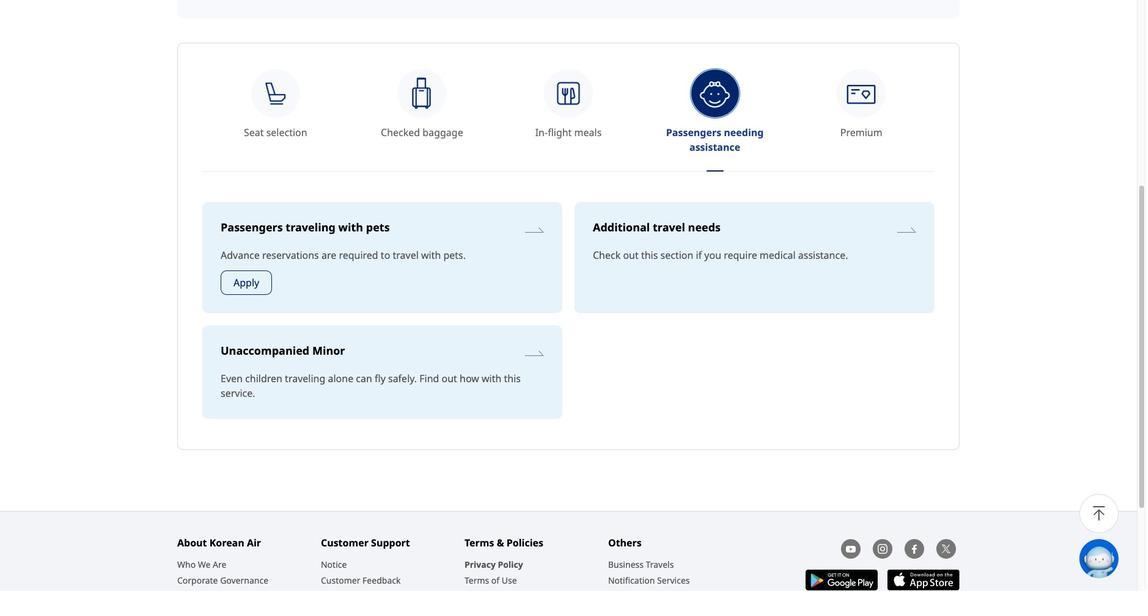 Task type: vqa. For each thing, say whether or not it's contained in the screenshot.


Task type: describe. For each thing, give the bounding box(es) containing it.
who we are link
[[177, 559, 226, 572]]

passengers needing assistance tab
[[642, 69, 788, 155]]

out inside even children traveling alone can fly safely. find out how with this service.
[[442, 372, 457, 386]]

notice customer feedback
[[321, 559, 401, 587]]

apply
[[234, 276, 259, 290]]

traveling inside even children traveling alone can fly safely. find out how with this service.
[[285, 372, 325, 386]]

services
[[657, 575, 690, 587]]

advance
[[221, 249, 260, 262]]

medical
[[760, 249, 796, 262]]

travels
[[646, 559, 674, 571]]

alone
[[328, 372, 353, 386]]

premium
[[840, 126, 883, 139]]

service.
[[221, 387, 255, 401]]

corporate
[[177, 575, 218, 587]]

notification
[[608, 575, 655, 587]]

terms inside privacy policy terms of use
[[465, 575, 489, 587]]

required
[[339, 249, 378, 262]]

notification services link
[[608, 575, 690, 588]]

checked
[[381, 126, 420, 139]]

who we are corporate governance
[[177, 559, 268, 587]]

notice link
[[321, 559, 347, 572]]

1 horizontal spatial out
[[623, 249, 639, 262]]

1 horizontal spatial this
[[641, 249, 658, 262]]

chat
[[1119, 554, 1137, 565]]

pets.
[[444, 249, 466, 262]]

in-flight meals tab
[[495, 69, 642, 155]]

passengers for passengers traveling with pets
[[221, 220, 283, 235]]

selection
[[266, 126, 307, 139]]

download on the app store image
[[888, 570, 960, 591]]

this inside even children traveling alone can fly safely. find out how with this service.
[[504, 372, 521, 386]]

advance reservations are required to travel with pets.
[[221, 249, 466, 262]]

1 terms from the top
[[465, 537, 494, 550]]

checked baggage
[[381, 126, 463, 139]]

how
[[460, 372, 479, 386]]

0 horizontal spatial travel
[[393, 249, 419, 262]]

meals
[[574, 126, 602, 139]]

in-flight meals
[[535, 126, 602, 139]]

privacy policy link
[[465, 559, 523, 572]]

to
[[381, 249, 390, 262]]

feedback
[[363, 575, 401, 587]]

needing
[[724, 126, 764, 139]]

assistance
[[690, 141, 740, 154]]

business travels notification services
[[608, 559, 690, 587]]

passengers for passengers needing assistance
[[666, 126, 722, 139]]

if
[[696, 249, 702, 262]]

&
[[497, 537, 504, 550]]

of
[[491, 575, 500, 587]]

policy
[[498, 559, 523, 571]]

minor
[[312, 344, 345, 358]]

in-
[[535, 126, 548, 139]]

chat w link
[[1080, 540, 1146, 579]]

unaccompanied
[[221, 344, 310, 358]]

require
[[724, 249, 757, 262]]

pets
[[366, 220, 390, 235]]

0 horizontal spatial with
[[338, 220, 363, 235]]

are
[[322, 249, 336, 262]]

customer support
[[321, 537, 410, 550]]

w
[[1140, 554, 1146, 565]]

seat selection tab
[[202, 69, 349, 155]]

terms & policies
[[465, 537, 544, 550]]



Task type: locate. For each thing, give the bounding box(es) containing it.
2 customer from the top
[[321, 575, 360, 587]]

fly
[[375, 372, 386, 386]]

2 vertical spatial with
[[482, 372, 502, 386]]

0 vertical spatial this
[[641, 249, 658, 262]]

others
[[608, 537, 642, 550]]

tab list containing seat selection
[[202, 68, 935, 171]]

who
[[177, 559, 196, 571]]

this
[[641, 249, 658, 262], [504, 372, 521, 386]]

needs
[[688, 220, 721, 235]]

privacy
[[465, 559, 496, 571]]

1 vertical spatial passengers
[[221, 220, 283, 235]]

customer up notice
[[321, 537, 369, 550]]

even children traveling alone can fly safely. find out how with this service.
[[221, 372, 521, 401]]

1 vertical spatial this
[[504, 372, 521, 386]]

out right the check
[[623, 249, 639, 262]]

traveling left alone
[[285, 372, 325, 386]]

baggage
[[423, 126, 463, 139]]

0 vertical spatial terms
[[465, 537, 494, 550]]

travel up section
[[653, 220, 685, 235]]

additional
[[593, 220, 650, 235]]

0 vertical spatial out
[[623, 249, 639, 262]]

1 horizontal spatial with
[[421, 249, 441, 262]]

with
[[338, 220, 363, 235], [421, 249, 441, 262], [482, 372, 502, 386]]

get it on google play image
[[806, 570, 878, 591]]

we
[[198, 559, 211, 571]]

2 horizontal spatial with
[[482, 372, 502, 386]]

with left pets
[[338, 220, 363, 235]]

apply link
[[221, 271, 272, 295]]

terms left &
[[465, 537, 494, 550]]

with right 'how'
[[482, 372, 502, 386]]

governance
[[220, 575, 268, 587]]

chat w
[[1119, 554, 1146, 565]]

tab list
[[202, 68, 935, 171]]

check
[[593, 249, 621, 262]]

1 vertical spatial traveling
[[285, 372, 325, 386]]

0 horizontal spatial passengers
[[221, 220, 283, 235]]

0 horizontal spatial out
[[442, 372, 457, 386]]

safely.
[[388, 372, 417, 386]]

1 vertical spatial with
[[421, 249, 441, 262]]

premium tab
[[788, 69, 935, 155]]

assistance.
[[798, 249, 848, 262]]

air
[[247, 537, 261, 550]]

this left section
[[641, 249, 658, 262]]

business travels link
[[608, 559, 674, 572]]

travel
[[653, 220, 685, 235], [393, 249, 419, 262]]

use
[[502, 575, 517, 587]]

flight
[[548, 126, 572, 139]]

seat selection
[[244, 126, 307, 139]]

passengers traveling with pets
[[221, 220, 390, 235]]

1 vertical spatial out
[[442, 372, 457, 386]]

passengers needing assistance
[[666, 126, 764, 154]]

1 vertical spatial customer
[[321, 575, 360, 587]]

customer down notice link
[[321, 575, 360, 587]]

traveling up are
[[286, 220, 336, 235]]

passengers
[[666, 126, 722, 139], [221, 220, 283, 235]]

privacy policy terms of use
[[465, 559, 523, 587]]

passengers up assistance
[[666, 126, 722, 139]]

terms
[[465, 537, 494, 550], [465, 575, 489, 587]]

0 vertical spatial customer
[[321, 537, 369, 550]]

korean
[[210, 537, 244, 550]]

about korean air
[[177, 537, 261, 550]]

seat
[[244, 126, 264, 139]]

about
[[177, 537, 207, 550]]

you
[[704, 249, 721, 262]]

traveling
[[286, 220, 336, 235], [285, 372, 325, 386]]

1 horizontal spatial travel
[[653, 220, 685, 235]]

1 horizontal spatial passengers
[[666, 126, 722, 139]]

additional travel needs
[[593, 220, 721, 235]]

are
[[213, 559, 226, 571]]

unaccompanied minor
[[221, 344, 345, 358]]

children
[[245, 372, 282, 386]]

passengers up advance in the top of the page
[[221, 220, 283, 235]]

0 vertical spatial traveling
[[286, 220, 336, 235]]

0 vertical spatial passengers
[[666, 126, 722, 139]]

customer
[[321, 537, 369, 550], [321, 575, 360, 587]]

1 customer from the top
[[321, 537, 369, 550]]

out
[[623, 249, 639, 262], [442, 372, 457, 386]]

1 vertical spatial terms
[[465, 575, 489, 587]]

check out this section if you require medical assistance.
[[593, 249, 848, 262]]

travel right to on the top left of page
[[393, 249, 419, 262]]

this right 'how'
[[504, 372, 521, 386]]

customer inside notice customer feedback
[[321, 575, 360, 587]]

find
[[420, 372, 439, 386]]

policies
[[507, 537, 544, 550]]

1 vertical spatial travel
[[393, 249, 419, 262]]

corporate governance link
[[177, 575, 268, 588]]

business
[[608, 559, 644, 571]]

0 vertical spatial with
[[338, 220, 363, 235]]

passengers inside passengers needing assistance
[[666, 126, 722, 139]]

0 horizontal spatial this
[[504, 372, 521, 386]]

with left pets.
[[421, 249, 441, 262]]

even
[[221, 372, 243, 386]]

notice
[[321, 559, 347, 571]]

0 vertical spatial travel
[[653, 220, 685, 235]]

terms of use link
[[465, 575, 517, 588]]

with inside even children traveling alone can fly safely. find out how with this service.
[[482, 372, 502, 386]]

terms down privacy
[[465, 575, 489, 587]]

can
[[356, 372, 372, 386]]

out left 'how'
[[442, 372, 457, 386]]

2 terms from the top
[[465, 575, 489, 587]]

reservations
[[262, 249, 319, 262]]

customer feedback link
[[321, 575, 401, 588]]

support
[[371, 537, 410, 550]]

section
[[661, 249, 694, 262]]

checked baggage tab
[[349, 69, 495, 155]]



